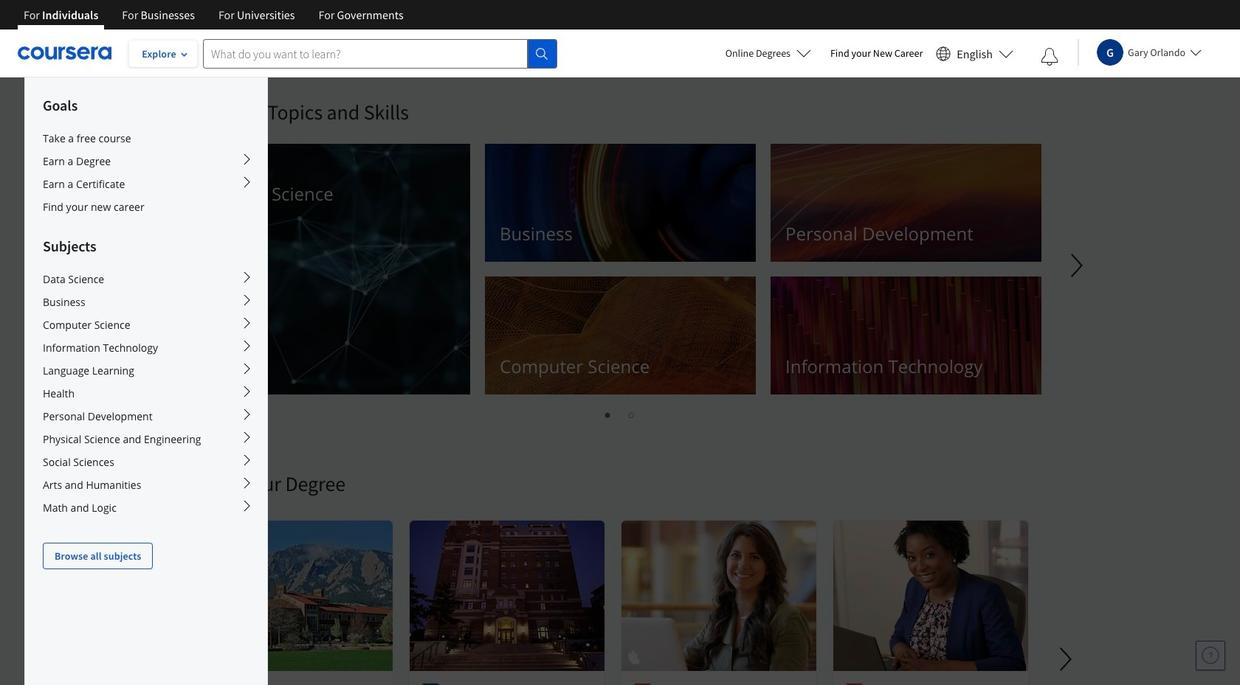 Task type: describe. For each thing, give the bounding box(es) containing it.
earn your degree carousel element
[[192, 427, 1240, 686]]

next slide image for 'explore topics and skills carousel' element
[[1059, 248, 1095, 283]]

banner navigation
[[12, 0, 415, 30]]

next slide image for earn your degree carousel element
[[1048, 642, 1084, 678]]

coursera image
[[18, 42, 111, 65]]

explore menu element
[[25, 78, 267, 570]]

explore topics and skills carousel element
[[192, 78, 1240, 427]]



Task type: locate. For each thing, give the bounding box(es) containing it.
list
[[199, 406, 1041, 424]]

help center image
[[1202, 647, 1220, 665]]

1 vertical spatial next slide image
[[1048, 642, 1084, 678]]

next slide image inside earn your degree carousel element
[[1048, 642, 1084, 678]]

next slide image
[[1059, 248, 1095, 283], [1048, 642, 1084, 678]]

next slide image inside 'explore topics and skills carousel' element
[[1059, 248, 1095, 283]]

What do you want to learn? text field
[[203, 39, 528, 68]]

0 vertical spatial next slide image
[[1059, 248, 1095, 283]]

None search field
[[203, 39, 557, 68]]

list inside 'explore topics and skills carousel' element
[[199, 406, 1041, 424]]



Task type: vqa. For each thing, say whether or not it's contained in the screenshot.
Next Slide image
yes



